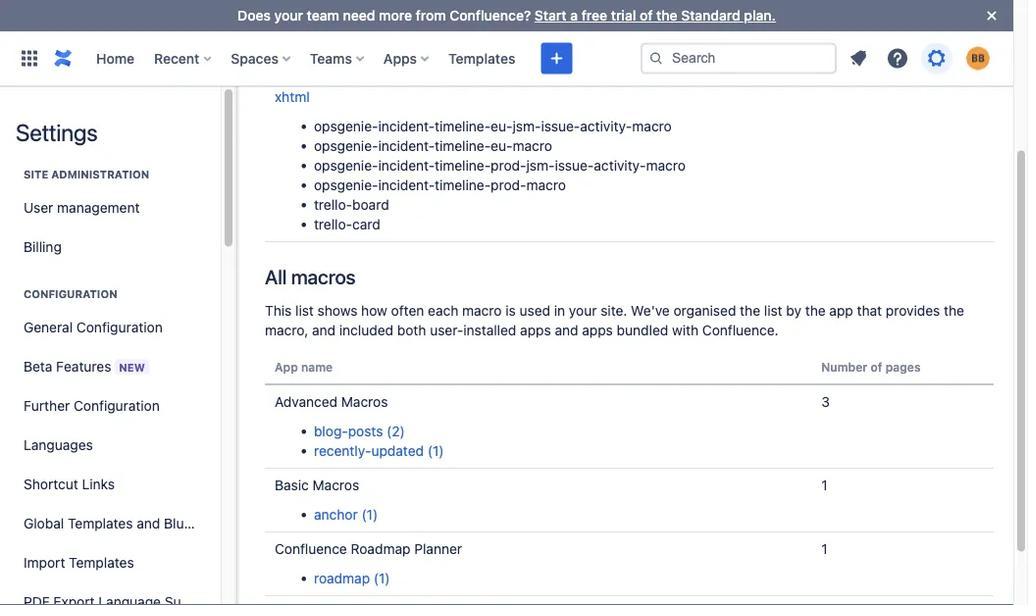 Task type: locate. For each thing, give the bounding box(es) containing it.
0 horizontal spatial of
[[640, 7, 653, 24]]

home link
[[90, 43, 140, 74]]

the right provides on the right of page
[[944, 303, 965, 319]]

notification icon image
[[847, 47, 871, 70]]

site administration group
[[16, 147, 205, 273]]

roadmap
[[351, 541, 411, 558]]

does your team need more from confluence? start a free trial of the standard plan.
[[238, 7, 776, 24]]

1 vertical spatial app
[[275, 360, 298, 374]]

eu-
[[491, 118, 513, 134], [491, 138, 513, 154]]

2 vertical spatial (1)
[[374, 571, 390, 587]]

import
[[24, 555, 65, 571]]

apps down used on the right of page
[[520, 322, 551, 339]]

(1)
[[428, 443, 444, 459], [362, 507, 378, 523], [374, 571, 390, 587]]

and down shows in the left of the page
[[312, 322, 336, 339]]

macros up posts
[[341, 394, 388, 410]]

1 row from the top
[[265, 350, 994, 385]]

languages
[[24, 437, 93, 454]]

1 app from the top
[[275, 55, 298, 69]]

2 list from the left
[[765, 303, 783, 319]]

0 vertical spatial jsm-
[[513, 118, 541, 134]]

2 row from the top
[[265, 385, 994, 469]]

1 vertical spatial macros
[[313, 478, 359, 494]]

organised
[[674, 303, 737, 319]]

global templates and blueprints link
[[16, 505, 228, 544]]

included
[[340, 322, 394, 339]]

standard
[[681, 7, 741, 24]]

by
[[787, 303, 802, 319]]

name up advanced
[[301, 360, 333, 374]]

grid
[[265, 45, 994, 242], [265, 350, 994, 606]]

trello- down board
[[314, 216, 353, 233]]

roadmap (1) link
[[314, 571, 390, 587]]

1 horizontal spatial and
[[312, 322, 336, 339]]

2 apps from the left
[[582, 322, 613, 339]]

opsgenie-
[[314, 118, 378, 134], [314, 138, 378, 154], [314, 158, 378, 174], [314, 177, 378, 193]]

macro
[[633, 118, 672, 134], [513, 138, 553, 154], [646, 158, 686, 174], [527, 177, 566, 193], [462, 303, 502, 319]]

of left pages
[[871, 360, 883, 374]]

anchor
[[314, 507, 358, 523]]

this list shows how often each macro is used in your site. we've organised the list by the app that provides the macro, and included both user-installed apps and apps bundled with confluence.
[[265, 303, 965, 339]]

1 vertical spatial app name
[[275, 360, 333, 374]]

1 vertical spatial 1
[[822, 541, 828, 558]]

updated
[[372, 443, 424, 459]]

your right in
[[569, 303, 597, 319]]

0 vertical spatial templates
[[449, 50, 516, 66]]

number
[[822, 360, 868, 374]]

1 vertical spatial of
[[871, 360, 883, 374]]

2 incident- from the top
[[378, 138, 435, 154]]

2 1 from the top
[[822, 541, 828, 558]]

prod-
[[491, 158, 527, 174], [491, 177, 527, 193]]

1 horizontal spatial your
[[569, 303, 597, 319]]

planner
[[414, 541, 462, 558]]

2 prod- from the top
[[491, 177, 527, 193]]

2 vertical spatial templates
[[69, 555, 134, 571]]

configuration inside "link"
[[74, 398, 160, 414]]

0 horizontal spatial list
[[296, 303, 314, 319]]

recent button
[[148, 43, 219, 74]]

4 incident- from the top
[[378, 177, 435, 193]]

(1) right anchor
[[362, 507, 378, 523]]

0 vertical spatial (1)
[[428, 443, 444, 459]]

all macros
[[265, 265, 356, 288]]

pages
[[886, 360, 921, 374]]

3 row from the top
[[265, 469, 994, 533]]

templates inside global templates and blueprints link
[[68, 516, 133, 532]]

templates down links
[[68, 516, 133, 532]]

0 vertical spatial eu-
[[491, 118, 513, 134]]

templates inside import templates link
[[69, 555, 134, 571]]

1 grid from the top
[[265, 45, 994, 242]]

advanced
[[275, 394, 338, 410]]

appswitcher icon image
[[18, 47, 41, 70]]

2 eu- from the top
[[491, 138, 513, 154]]

configuration up the new
[[77, 320, 163, 336]]

0 vertical spatial app name
[[275, 55, 333, 69]]

general configuration
[[24, 320, 163, 336]]

app name up advanced
[[275, 360, 333, 374]]

links
[[82, 477, 115, 493]]

recently-updated (1) link
[[314, 443, 444, 459]]

site.
[[601, 303, 628, 319]]

the right trial
[[657, 7, 678, 24]]

row containing basic macros
[[265, 469, 994, 533]]

configuration up the general
[[24, 288, 117, 301]]

banner containing home
[[0, 31, 1014, 86]]

1 vertical spatial trello-
[[314, 216, 353, 233]]

name up xhtml
[[301, 55, 333, 69]]

your left team
[[274, 7, 303, 24]]

1 for confluence roadmap planner
[[822, 541, 828, 558]]

apps down 'site.'
[[582, 322, 613, 339]]

templates down global templates and blueprints link
[[69, 555, 134, 571]]

0 vertical spatial issue-
[[541, 118, 580, 134]]

plan.
[[744, 7, 776, 24]]

blog-
[[314, 424, 348, 440]]

(2)
[[387, 424, 405, 440]]

row
[[265, 350, 994, 385], [265, 385, 994, 469], [265, 469, 994, 533], [265, 533, 994, 596], [265, 596, 994, 606]]

3
[[822, 394, 830, 410]]

list left by
[[765, 303, 783, 319]]

app up xhtml
[[275, 55, 298, 69]]

app
[[275, 55, 298, 69], [275, 360, 298, 374]]

1 trello- from the top
[[314, 197, 353, 213]]

0 vertical spatial of
[[640, 7, 653, 24]]

this
[[265, 303, 292, 319]]

with
[[672, 322, 699, 339]]

recent
[[154, 50, 200, 66]]

start a free trial of the standard plan. link
[[535, 7, 776, 24]]

1 horizontal spatial apps
[[582, 322, 613, 339]]

2 vertical spatial configuration
[[74, 398, 160, 414]]

close image
[[981, 4, 1004, 27]]

1 vertical spatial jsm-
[[527, 158, 555, 174]]

macros for basic macros
[[313, 478, 359, 494]]

1 horizontal spatial list
[[765, 303, 783, 319]]

we've
[[631, 303, 670, 319]]

0 vertical spatial grid
[[265, 45, 994, 242]]

0 horizontal spatial apps
[[520, 322, 551, 339]]

need
[[343, 7, 375, 24]]

1 vertical spatial configuration
[[77, 320, 163, 336]]

and left blueprints
[[137, 516, 160, 532]]

1 vertical spatial (1)
[[362, 507, 378, 523]]

0 horizontal spatial your
[[274, 7, 303, 24]]

templates for global templates and blueprints
[[68, 516, 133, 532]]

card
[[353, 216, 381, 233]]

templates for import templates
[[69, 555, 134, 571]]

1 vertical spatial your
[[569, 303, 597, 319]]

grid containing xhtml
[[265, 45, 994, 242]]

posts
[[348, 424, 383, 440]]

1 1 from the top
[[822, 478, 828, 494]]

4 timeline- from the top
[[435, 177, 491, 193]]

1 name from the top
[[301, 55, 333, 69]]

1
[[822, 478, 828, 494], [822, 541, 828, 558]]

settings icon image
[[926, 47, 949, 70]]

0 vertical spatial configuration
[[24, 288, 117, 301]]

1 vertical spatial eu-
[[491, 138, 513, 154]]

further configuration link
[[16, 387, 205, 426]]

3 timeline- from the top
[[435, 158, 491, 174]]

roadmap
[[314, 571, 370, 587]]

row containing app name
[[265, 350, 994, 385]]

0 vertical spatial name
[[301, 55, 333, 69]]

issue-
[[541, 118, 580, 134], [555, 158, 594, 174]]

app name up xhtml
[[275, 55, 333, 69]]

and down in
[[555, 322, 579, 339]]

team
[[307, 7, 340, 24]]

1 vertical spatial templates
[[68, 516, 133, 532]]

0 vertical spatial app
[[275, 55, 298, 69]]

(1) right updated
[[428, 443, 444, 459]]

2 grid from the top
[[265, 350, 994, 606]]

basic
[[275, 478, 309, 494]]

2 horizontal spatial and
[[555, 322, 579, 339]]

0 vertical spatial trello-
[[314, 197, 353, 213]]

apps
[[520, 322, 551, 339], [582, 322, 613, 339]]

grid containing advanced macros
[[265, 350, 994, 606]]

used
[[520, 303, 551, 319]]

global
[[24, 516, 64, 532]]

apps
[[384, 50, 417, 66]]

global templates and blueprints
[[24, 516, 228, 532]]

configuration up languages link
[[74, 398, 160, 414]]

macros up anchor
[[313, 478, 359, 494]]

(1) inside blog-posts (2) recently-updated (1)
[[428, 443, 444, 459]]

your profile and preferences image
[[967, 47, 990, 70]]

new
[[119, 361, 145, 374]]

configuration
[[24, 288, 117, 301], [77, 320, 163, 336], [74, 398, 160, 414]]

spaces
[[231, 50, 279, 66]]

help icon image
[[886, 47, 910, 70]]

languages link
[[16, 426, 205, 465]]

0 vertical spatial prod-
[[491, 158, 527, 174]]

free
[[582, 7, 608, 24]]

installed
[[464, 322, 517, 339]]

4 opsgenie- from the top
[[314, 177, 378, 193]]

2 app name from the top
[[275, 360, 333, 374]]

templates down confluence?
[[449, 50, 516, 66]]

trello-
[[314, 197, 353, 213], [314, 216, 353, 233]]

(1) down roadmap
[[374, 571, 390, 587]]

trello- up card
[[314, 197, 353, 213]]

1 vertical spatial prod-
[[491, 177, 527, 193]]

1 vertical spatial name
[[301, 360, 333, 374]]

list right this
[[296, 303, 314, 319]]

name
[[301, 55, 333, 69], [301, 360, 333, 374]]

of right trial
[[640, 7, 653, 24]]

0 vertical spatial 1
[[822, 478, 828, 494]]

1 vertical spatial grid
[[265, 350, 994, 606]]

4 row from the top
[[265, 533, 994, 596]]

basic macros
[[275, 478, 359, 494]]

user
[[24, 200, 53, 216]]

of
[[640, 7, 653, 24], [871, 360, 883, 374]]

0 vertical spatial macros
[[341, 394, 388, 410]]

further configuration
[[24, 398, 160, 414]]

banner
[[0, 31, 1014, 86]]

incident-
[[378, 118, 435, 134], [378, 138, 435, 154], [378, 158, 435, 174], [378, 177, 435, 193]]

app down macro,
[[275, 360, 298, 374]]

configuration for general
[[77, 320, 163, 336]]

jsm-
[[513, 118, 541, 134], [527, 158, 555, 174]]

0 horizontal spatial and
[[137, 516, 160, 532]]

board
[[353, 197, 389, 213]]



Task type: describe. For each thing, give the bounding box(es) containing it.
management
[[57, 200, 140, 216]]

2 app from the top
[[275, 360, 298, 374]]

blog-posts (2) recently-updated (1)
[[314, 424, 444, 459]]

2 timeline- from the top
[[435, 138, 491, 154]]

2 trello- from the top
[[314, 216, 353, 233]]

general
[[24, 320, 73, 336]]

collapse sidebar image
[[214, 96, 257, 135]]

search image
[[649, 51, 665, 66]]

confluence.
[[703, 322, 779, 339]]

1 eu- from the top
[[491, 118, 513, 134]]

how
[[361, 303, 388, 319]]

1 timeline- from the top
[[435, 118, 491, 134]]

number of pages
[[822, 360, 921, 374]]

that
[[858, 303, 883, 319]]

shortcut links link
[[16, 465, 205, 505]]

anchor (1) link
[[314, 507, 378, 523]]

3 opsgenie- from the top
[[314, 158, 378, 174]]

templates link
[[443, 43, 522, 74]]

configuration for further
[[74, 398, 160, 414]]

1 app name from the top
[[275, 55, 333, 69]]

administration
[[51, 168, 149, 181]]

macros for advanced macros
[[341, 394, 388, 410]]

recently-
[[314, 443, 372, 459]]

billing
[[24, 239, 62, 255]]

your inside this list shows how often each macro is used in your site. we've organised the list by the app that provides the macro, and included both user-installed apps and apps bundled with confluence.
[[569, 303, 597, 319]]

macro,
[[265, 322, 308, 339]]

(1) for macros
[[362, 507, 378, 523]]

1 vertical spatial activity-
[[594, 158, 646, 174]]

blog-posts (2) link
[[314, 424, 405, 440]]

confluence roadmap planner
[[275, 541, 462, 558]]

trial
[[611, 7, 636, 24]]

row containing advanced macros
[[265, 385, 994, 469]]

and inside global templates and blueprints link
[[137, 516, 160, 532]]

general configuration link
[[16, 308, 205, 347]]

1 apps from the left
[[520, 322, 551, 339]]

blueprints
[[164, 516, 228, 532]]

beta features new
[[24, 358, 145, 374]]

beta
[[24, 358, 52, 374]]

Search field
[[641, 43, 837, 74]]

1 prod- from the top
[[491, 158, 527, 174]]

billing link
[[16, 228, 205, 267]]

1 horizontal spatial of
[[871, 360, 883, 374]]

xhtml
[[275, 89, 310, 105]]

site administration
[[24, 168, 149, 181]]

3 incident- from the top
[[378, 158, 435, 174]]

anchor (1)
[[314, 507, 378, 523]]

shortcut links
[[24, 477, 115, 493]]

1 for basic macros
[[822, 478, 828, 494]]

shortcut
[[24, 477, 78, 493]]

each
[[428, 303, 459, 319]]

apps button
[[378, 43, 437, 74]]

configuration group
[[16, 267, 228, 606]]

2 opsgenie- from the top
[[314, 138, 378, 154]]

2 name from the top
[[301, 360, 333, 374]]

1 incident- from the top
[[378, 118, 435, 134]]

the up confluence.
[[740, 303, 761, 319]]

1 list from the left
[[296, 303, 314, 319]]

confluence image
[[51, 47, 75, 70]]

0 vertical spatial your
[[274, 7, 303, 24]]

user management link
[[16, 188, 205, 228]]

bundled
[[617, 322, 669, 339]]

further
[[24, 398, 70, 414]]

often
[[391, 303, 424, 319]]

a
[[571, 7, 578, 24]]

app
[[830, 303, 854, 319]]

5 row from the top
[[265, 596, 994, 606]]

0 vertical spatial activity-
[[580, 118, 633, 134]]

templates inside templates link
[[449, 50, 516, 66]]

user-
[[430, 322, 464, 339]]

the right by
[[806, 303, 826, 319]]

1 vertical spatial issue-
[[555, 158, 594, 174]]

is
[[506, 303, 516, 319]]

user management
[[24, 200, 140, 216]]

features
[[56, 358, 111, 374]]

more
[[379, 7, 412, 24]]

confluence image
[[51, 47, 75, 70]]

roadmap (1)
[[314, 571, 390, 587]]

macro inside this list shows how often each macro is used in your site. we've organised the list by the app that provides the macro, and included both user-installed apps and apps bundled with confluence.
[[462, 303, 502, 319]]

start
[[535, 7, 567, 24]]

create content image
[[545, 47, 569, 70]]

shows
[[318, 303, 358, 319]]

confluence
[[275, 541, 347, 558]]

xhtml link
[[275, 89, 310, 105]]

advanced macros
[[275, 394, 388, 410]]

(1) for roadmap
[[374, 571, 390, 587]]

import templates
[[24, 555, 134, 571]]

spaces button
[[225, 43, 298, 74]]

1 opsgenie- from the top
[[314, 118, 378, 134]]

teams button
[[304, 43, 372, 74]]

import templates link
[[16, 544, 205, 583]]

xhtml opsgenie-incident-timeline-eu-jsm-issue-activity-macro opsgenie-incident-timeline-eu-macro opsgenie-incident-timeline-prod-jsm-issue-activity-macro opsgenie-incident-timeline-prod-macro trello-board trello-card
[[275, 89, 686, 233]]

does
[[238, 7, 271, 24]]

global element
[[12, 31, 641, 86]]

macros
[[291, 265, 356, 288]]

all
[[265, 265, 287, 288]]

both
[[397, 322, 426, 339]]

settings
[[16, 119, 98, 146]]

confluence?
[[450, 7, 531, 24]]

row containing confluence roadmap planner
[[265, 533, 994, 596]]

site
[[24, 168, 48, 181]]



Task type: vqa. For each thing, say whether or not it's contained in the screenshot.
the middle 1-
no



